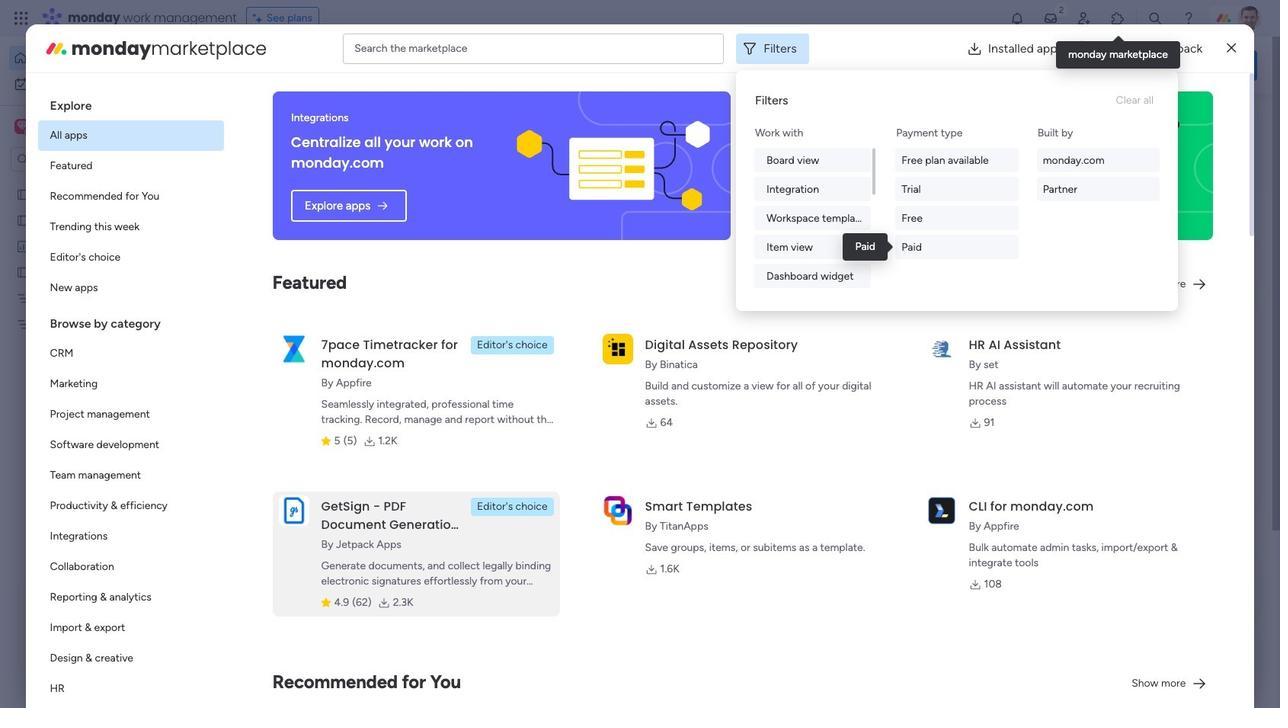 Task type: describe. For each thing, give the bounding box(es) containing it.
dapulse x slim image
[[1235, 111, 1253, 129]]

workspace selection element
[[14, 117, 127, 137]]

dapulse x slim image
[[1227, 39, 1237, 58]]

help center element
[[1029, 629, 1258, 690]]

2 banner logo image from the left
[[997, 91, 1195, 240]]

public board image
[[16, 187, 30, 201]]

terry turtle image
[[271, 682, 302, 708]]

templates image image
[[1043, 307, 1244, 412]]

notifications image
[[1010, 11, 1025, 26]]

1 banner logo image from the left
[[515, 91, 713, 240]]

terry turtle image
[[1238, 6, 1262, 30]]

2 image
[[1055, 1, 1069, 18]]

v2 user feedback image
[[1041, 57, 1053, 74]]

Search in workspace field
[[32, 151, 127, 168]]

workspace image
[[17, 118, 27, 135]]

search everything image
[[1148, 11, 1163, 26]]

check circle image
[[1052, 143, 1062, 155]]



Task type: vqa. For each thing, say whether or not it's contained in the screenshot.
Public board image
yes



Task type: locate. For each thing, give the bounding box(es) containing it.
2 heading from the top
[[38, 303, 224, 338]]

1 vertical spatial heading
[[38, 303, 224, 338]]

check circle image
[[1052, 163, 1062, 174]]

update feed image
[[1044, 11, 1059, 26]]

circle o image
[[1052, 182, 1062, 193]]

see plans image
[[253, 10, 267, 27]]

quick search results list box
[[236, 143, 992, 531]]

0 vertical spatial monday marketplace image
[[1111, 11, 1126, 26]]

monday marketplace image
[[1111, 11, 1126, 26], [44, 36, 68, 61]]

select product image
[[14, 11, 29, 26]]

1 horizontal spatial monday marketplace image
[[1111, 11, 1126, 26]]

banner logo image
[[515, 91, 713, 240], [997, 91, 1195, 240]]

v2 bolt switch image
[[1160, 57, 1169, 74]]

invite members image
[[1077, 11, 1092, 26]]

1 vertical spatial monday marketplace image
[[44, 36, 68, 61]]

1 heading from the top
[[38, 85, 224, 120]]

1 horizontal spatial banner logo image
[[997, 91, 1195, 240]]

2 element
[[389, 574, 408, 592]]

list box
[[38, 85, 224, 708], [0, 178, 194, 542]]

0 horizontal spatial banner logo image
[[515, 91, 713, 240]]

workspace image
[[14, 118, 30, 135]]

0 horizontal spatial monday marketplace image
[[44, 36, 68, 61]]

public dashboard image
[[753, 278, 770, 295]]

getting started element
[[1029, 556, 1258, 617]]

heading
[[38, 85, 224, 120], [38, 303, 224, 338]]

help image
[[1181, 11, 1197, 26]]

app logo image
[[279, 334, 309, 364], [603, 334, 633, 364], [927, 334, 957, 364], [279, 495, 309, 526], [603, 495, 633, 526], [927, 495, 957, 526]]

option
[[9, 46, 185, 70], [9, 72, 185, 96], [38, 120, 224, 151], [38, 151, 224, 181], [0, 180, 194, 183], [38, 181, 224, 212], [38, 212, 224, 242], [38, 242, 224, 273], [38, 273, 224, 303], [38, 338, 224, 369], [38, 369, 224, 399], [38, 399, 224, 430], [38, 430, 224, 460], [38, 460, 224, 491], [38, 491, 224, 521], [38, 521, 224, 552], [38, 552, 224, 582], [38, 582, 224, 613], [38, 613, 224, 643], [38, 643, 224, 674], [38, 674, 224, 704]]

0 vertical spatial heading
[[38, 85, 224, 120]]

public board image
[[16, 213, 30, 227], [16, 264, 30, 279], [255, 278, 271, 295]]

public dashboard image
[[16, 239, 30, 253]]

component image
[[753, 302, 767, 316]]



